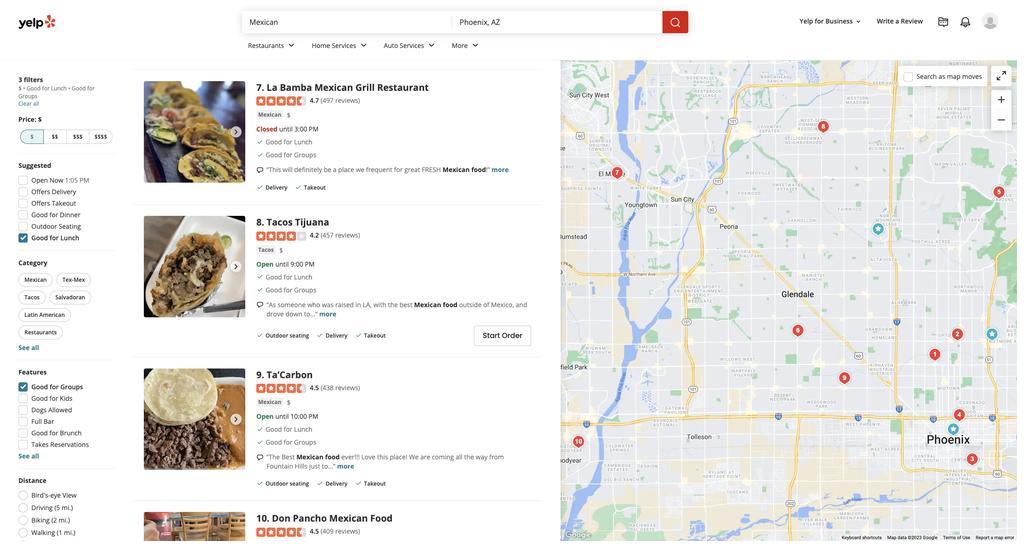 Task type: vqa. For each thing, say whether or not it's contained in the screenshot.
the left 24 chevron down v2 image
yes



Task type: locate. For each thing, give the bounding box(es) containing it.
open inside group
[[31, 176, 48, 185]]

(5
[[54, 503, 60, 512]]

1 horizontal spatial •
[[68, 84, 70, 92]]

mi.)
[[62, 503, 73, 512], [59, 516, 70, 525], [64, 528, 75, 537]]

services for auto services
[[400, 41, 424, 50]]

7 . la bamba mexican grill restaurant
[[257, 81, 429, 94]]

tacos down 4.2 star rating image at the left
[[258, 246, 274, 254]]

don pancho mexican food image
[[570, 433, 588, 451]]

seating for 16 checkmark v2 icon below in
[[290, 332, 309, 339]]

services down had!
[[332, 41, 356, 50]]

love
[[362, 453, 376, 461]]

category
[[18, 258, 47, 267]]

0 vertical spatial next image
[[231, 126, 242, 137]]

i left "feel"
[[429, 21, 430, 30]]

for up dogs allowed
[[50, 394, 58, 403]]

until left the 3:00
[[279, 125, 293, 133]]

the
[[388, 300, 398, 309], [464, 453, 474, 461]]

1 services from the left
[[332, 41, 356, 50]]

None search field
[[242, 11, 691, 33]]

3 previous image from the top
[[148, 414, 159, 425]]

0 horizontal spatial map
[[948, 72, 961, 81]]

pm for 9 . ta'carbon
[[309, 412, 319, 421]]

3 outdoor seating from the top
[[266, 480, 309, 488]]

good down closed
[[266, 138, 282, 146]]

offers up offers takeout
[[31, 187, 50, 196]]

2 see all button from the top
[[18, 452, 39, 460]]

1 next image from the top
[[231, 126, 242, 137]]

more link for ta'carbon
[[337, 462, 354, 471]]

1 horizontal spatial of
[[958, 535, 962, 540]]

way
[[476, 453, 488, 461]]

data
[[898, 535, 907, 540]]

to
[[504, 21, 511, 30]]

1 horizontal spatial restaurants
[[248, 41, 284, 50]]

2 vertical spatial seating
[[290, 480, 309, 488]]

see all down restaurants "button" on the bottom of page
[[18, 343, 39, 352]]

16 checkmark v2 image
[[257, 138, 264, 146], [257, 151, 264, 159], [295, 183, 302, 191], [257, 273, 264, 281], [257, 332, 264, 339], [317, 332, 324, 339], [257, 426, 264, 433], [257, 439, 264, 446], [257, 480, 264, 487]]

1 vertical spatial see
[[18, 452, 30, 460]]

1 see all button from the top
[[18, 343, 39, 352]]

2 vertical spatial mexican button
[[257, 398, 283, 407]]

0 horizontal spatial the
[[388, 300, 398, 309]]

report
[[977, 535, 990, 540]]

outdoor seating for 16 checkmark v2 icon below in
[[266, 332, 309, 339]]

good up price: $ group
[[72, 84, 86, 92]]

place
[[338, 165, 354, 174]]

offers down offers delivery
[[31, 199, 50, 208]]

2 vertical spatial outdoor seating
[[266, 480, 309, 488]]

reviews)
[[336, 96, 360, 105], [336, 231, 360, 239], [336, 383, 360, 392], [336, 527, 360, 536]]

24 chevron down v2 image down "feel"
[[426, 40, 437, 51]]

until
[[279, 125, 293, 133], [275, 260, 289, 268], [275, 412, 289, 421]]

until for bamba
[[279, 125, 293, 133]]

1 vertical spatial 16 speech v2 image
[[257, 301, 264, 309]]

of
[[484, 300, 490, 309], [958, 535, 962, 540]]

1 4.5 star rating image from the top
[[257, 384, 306, 393]]

0 vertical spatial 4.5
[[310, 383, 319, 392]]

0 vertical spatial 16 speech v2 image
[[257, 167, 264, 174]]

2 horizontal spatial a
[[991, 535, 994, 540]]

mi.) right (5
[[62, 503, 73, 512]]

more down was
[[320, 309, 337, 318]]

1 vertical spatial mi.)
[[59, 516, 70, 525]]

16 chevron down v2 image
[[855, 18, 863, 25]]

reviews) down don pancho mexican food "link"
[[336, 527, 360, 536]]

more link down was
[[320, 309, 337, 318]]

the original carolina's mexican food image
[[964, 450, 982, 469]]

0 vertical spatial mexican link
[[257, 110, 283, 120]]

mexican button up closed
[[257, 110, 283, 120]]

review
[[902, 17, 924, 26]]

the left way in the bottom of the page
[[464, 453, 474, 461]]

0 horizontal spatial and
[[415, 21, 427, 30]]

1 vertical spatial of
[[958, 535, 962, 540]]

16 speech v2 image left "this
[[257, 167, 264, 174]]

until left the 9:00
[[275, 260, 289, 268]]

0 vertical spatial offers
[[31, 187, 50, 196]]

1 vertical spatial see all button
[[18, 452, 39, 460]]

0 vertical spatial 4.5 star rating image
[[257, 384, 306, 393]]

1 vertical spatial open
[[257, 260, 274, 268]]

2 16 speech v2 image from the top
[[257, 301, 264, 309]]

1 vertical spatial map
[[995, 535, 1004, 540]]

3 seating from the top
[[290, 480, 309, 488]]

restaurant
[[377, 81, 429, 94]]

mi.) right (1
[[64, 528, 75, 537]]

reviews) down la bamba mexican grill restaurant link on the top left
[[336, 96, 360, 105]]

2 vertical spatial previous image
[[148, 414, 159, 425]]

1 vertical spatial see all
[[18, 452, 39, 460]]

$$
[[52, 133, 58, 141]]

2 offers from the top
[[31, 199, 50, 208]]

1 16 speech v2 image from the top
[[257, 167, 264, 174]]

delivery down open now 1:05 pm
[[52, 187, 76, 196]]

0 horizontal spatial none field
[[250, 17, 445, 27]]

"best
[[267, 21, 284, 30]]

food
[[400, 21, 414, 30], [472, 165, 486, 174], [443, 300, 458, 309], [325, 453, 340, 461]]

map right as
[[948, 72, 961, 81]]

1 horizontal spatial none field
[[460, 17, 656, 27]]

2 24 chevron down v2 image from the left
[[470, 40, 481, 51]]

1 24 chevron down v2 image from the left
[[426, 40, 437, 51]]

16 speech v2 image left the '"the'
[[257, 454, 264, 461]]

4.5 left (409
[[310, 527, 319, 536]]

la,
[[363, 300, 372, 309]]

good for groups up someone
[[266, 285, 317, 294]]

0 vertical spatial see
[[18, 343, 30, 352]]

0 vertical spatial see all
[[18, 343, 39, 352]]

tacos
[[267, 216, 293, 228], [258, 246, 274, 254], [24, 293, 40, 301]]

1 vertical spatial slideshow element
[[144, 216, 245, 317]]

map left error
[[995, 535, 1004, 540]]

2 outdoor seating from the top
[[266, 332, 309, 339]]

mexican link up open until 10:00 pm
[[257, 398, 283, 407]]

restaurants down "latin american" button on the left bottom of page
[[24, 328, 57, 336]]

mexican link for ta'carbon
[[257, 398, 283, 407]]

a right report
[[991, 535, 994, 540]]

3 slideshow element from the top
[[144, 368, 245, 470]]

fresh
[[422, 165, 441, 174]]

1 none field from the left
[[250, 17, 445, 27]]

0 vertical spatial to..."
[[304, 309, 318, 318]]

see for category
[[18, 343, 30, 352]]

delivery down "this
[[266, 183, 288, 191]]

1 horizontal spatial 24 chevron down v2 image
[[470, 40, 481, 51]]

more link
[[305, 31, 322, 39], [492, 165, 509, 174], [320, 309, 337, 318], [337, 462, 354, 471]]

16 speech v2 image for bamba
[[257, 167, 264, 174]]

0 vertical spatial previous image
[[148, 126, 159, 137]]

4.5 for ta'carbon
[[310, 383, 319, 392]]

2 mexican link from the top
[[257, 398, 283, 407]]

none field near
[[460, 17, 656, 27]]

(497
[[321, 96, 334, 105]]

1 seating from the top
[[290, 49, 309, 57]]

next image for 8 . tacos tijuana
[[231, 261, 242, 272]]

next image for 9 . ta'carbon
[[231, 414, 242, 425]]

24 chevron down v2 image for more
[[470, 40, 481, 51]]

next image
[[231, 126, 242, 137], [231, 261, 242, 272], [231, 414, 242, 425]]

mi.) for biking (2 mi.)
[[59, 516, 70, 525]]

and left "feel"
[[415, 21, 427, 30]]

torchy's tacos image
[[984, 325, 1002, 344]]

1 vertical spatial a
[[333, 165, 337, 174]]

3 16 speech v2 image from the top
[[257, 454, 264, 461]]

0 horizontal spatial of
[[484, 300, 490, 309]]

auto services link
[[377, 33, 445, 60]]

good for groups down "filters"
[[18, 84, 95, 100]]

food
[[371, 512, 393, 525]]

1 vertical spatial until
[[275, 260, 289, 268]]

1 vertical spatial next image
[[231, 261, 242, 272]]

good up "as
[[266, 285, 282, 294]]

all right coming
[[456, 453, 463, 461]]

None field
[[250, 17, 445, 27], [460, 17, 656, 27]]

projects image
[[938, 17, 949, 28]]

good for lunch for 9
[[266, 425, 313, 434]]

good down features
[[31, 382, 48, 391]]

services
[[332, 41, 356, 50], [400, 41, 424, 50]]

1 mexican link from the top
[[257, 110, 283, 120]]

1 vertical spatial previous image
[[148, 261, 159, 272]]

0 horizontal spatial restaurants
[[24, 328, 57, 336]]

outdoor seating down 'down'
[[266, 332, 309, 339]]

outdoor seating for 16 checkmark v2 icon under ever!!! at bottom left
[[266, 480, 309, 488]]

report a map error
[[977, 535, 1015, 540]]

2 none field from the left
[[460, 17, 656, 27]]

map
[[948, 72, 961, 81], [995, 535, 1004, 540]]

reviews) right (457
[[336, 231, 360, 239]]

clear all
[[18, 100, 39, 107]]

0 vertical spatial map
[[948, 72, 961, 81]]

2 vertical spatial a
[[991, 535, 994, 540]]

1 slideshow element from the top
[[144, 81, 245, 183]]

search image
[[670, 17, 681, 28]]

restaurants inside "button"
[[24, 328, 57, 336]]

takeout up dinner
[[52, 199, 76, 208]]

see all for category
[[18, 343, 39, 352]]

write a review
[[877, 17, 924, 26]]

.
[[262, 81, 264, 94], [262, 216, 264, 228], [262, 368, 264, 381], [267, 512, 270, 525]]

2 next image from the top
[[231, 261, 242, 272]]

1 horizontal spatial the
[[464, 453, 474, 461]]

2 vertical spatial mi.)
[[64, 528, 75, 537]]

0 vertical spatial the
[[388, 300, 398, 309]]

(438
[[321, 383, 334, 392]]

the inside ever!!! love this place! we are coming all the way from fountain hills just to..."
[[464, 453, 474, 461]]

search as map moves
[[917, 72, 983, 81]]

0 horizontal spatial to..."
[[304, 309, 318, 318]]

google
[[924, 535, 938, 540]]

1 horizontal spatial 24 chevron down v2 image
[[358, 40, 369, 51]]

all
[[33, 100, 39, 107], [31, 343, 39, 352], [31, 452, 39, 460], [456, 453, 463, 461]]

1 see from the top
[[18, 343, 30, 352]]

1 horizontal spatial tacos button
[[257, 245, 276, 254]]

0 vertical spatial restaurants
[[248, 41, 284, 50]]

group
[[992, 90, 1012, 131], [16, 161, 114, 245], [17, 258, 114, 352], [16, 368, 114, 461]]

until left the 10:00
[[275, 412, 289, 421]]

map region
[[495, 0, 1018, 541]]

services right the auto
[[400, 41, 424, 50]]

0 vertical spatial a
[[896, 17, 900, 26]]

restaurants for restaurants "link"
[[248, 41, 284, 50]]

1 vertical spatial outdoor seating
[[266, 332, 309, 339]]

2 previous image from the top
[[148, 261, 159, 272]]

offers for offers delivery
[[31, 187, 50, 196]]

definitely
[[294, 165, 322, 174]]

previous image
[[148, 126, 159, 137], [148, 261, 159, 272], [148, 414, 159, 425]]

tacos button
[[257, 245, 276, 254], [18, 291, 46, 304]]

good down the open until 9:00 pm
[[266, 272, 282, 281]]

mexican link up closed
[[257, 110, 283, 120]]

mexican link
[[257, 110, 283, 120], [257, 398, 283, 407]]

driving
[[31, 503, 53, 512]]

slideshow element for 8
[[144, 216, 245, 317]]

raised
[[335, 300, 354, 309]]

and inside the outside of mexico, and drove down to..."
[[516, 300, 528, 309]]

see
[[18, 343, 30, 352], [18, 452, 30, 460]]

mexican right best
[[414, 300, 442, 309]]

$$$ button
[[66, 130, 89, 144]]

1 offers from the top
[[31, 187, 50, 196]]

auto services
[[384, 41, 424, 50]]

mi.) for driving (5 mi.)
[[62, 503, 73, 512]]

the for with
[[388, 300, 398, 309]]

mexican inside i've had! i love mexican food and i feel like i'm pretty picky to what meets my..."
[[373, 21, 398, 30]]

good down open until 10:00 pm
[[266, 425, 282, 434]]

0 horizontal spatial i
[[355, 21, 357, 30]]

tacos up latin
[[24, 293, 40, 301]]

kids
[[60, 394, 73, 403]]

see all button for category
[[18, 343, 39, 352]]

2 vertical spatial slideshow element
[[144, 368, 245, 470]]

4.2
[[310, 231, 319, 239]]

24 chevron down v2 image for auto services
[[426, 40, 437, 51]]

$ up open until 10:00 pm
[[287, 398, 291, 407]]

pm right the 3:00
[[309, 125, 319, 133]]

business
[[826, 17, 853, 26]]

to..." down who
[[304, 309, 318, 318]]

0 horizontal spatial 24 chevron down v2 image
[[286, 40, 297, 51]]

be
[[324, 165, 332, 174]]

Find text field
[[250, 17, 445, 27]]

outdoor seating
[[31, 222, 81, 231]]

seating down hills
[[290, 480, 309, 488]]

2 see all from the top
[[18, 452, 39, 460]]

2 4.5 from the top
[[310, 527, 319, 536]]

reviews) for tacos tijuana
[[336, 231, 360, 239]]

24 chevron down v2 image
[[286, 40, 297, 51], [358, 40, 369, 51]]

0 vertical spatial mexican button
[[257, 110, 283, 120]]

groups up who
[[294, 285, 317, 294]]

1 vertical spatial restaurants
[[24, 328, 57, 336]]

takeout down ever!!! love this place! we are coming all the way from fountain hills just to..."
[[364, 480, 386, 488]]

picky
[[487, 21, 503, 30]]

0 vertical spatial mi.)
[[62, 503, 73, 512]]

for down "filters"
[[42, 84, 50, 92]]

0 vertical spatial of
[[484, 300, 490, 309]]

don pancho mexican food link
[[272, 512, 393, 525]]

mexican
[[373, 21, 398, 30], [315, 81, 353, 94], [258, 111, 282, 119], [443, 165, 470, 174], [24, 276, 47, 284], [414, 300, 442, 309], [258, 398, 282, 406], [297, 453, 324, 461], [329, 512, 368, 525]]

mexican up open until 10:00 pm
[[258, 398, 282, 406]]

8
[[257, 216, 262, 228]]

mexican button up open until 10:00 pm
[[257, 398, 283, 407]]

1 vertical spatial 4.5 star rating image
[[257, 528, 306, 537]]

to..." inside the outside of mexico, and drove down to..."
[[304, 309, 318, 318]]

0 vertical spatial until
[[279, 125, 293, 133]]

"this
[[267, 165, 281, 174]]

open down the suggested
[[31, 176, 48, 185]]

24 chevron down v2 image inside restaurants "link"
[[286, 40, 297, 51]]

0 horizontal spatial •
[[23, 84, 25, 92]]

1 vertical spatial the
[[464, 453, 474, 461]]

1 vertical spatial mexican link
[[257, 398, 283, 407]]

16 checkmark v2 image down in
[[355, 332, 362, 339]]

what
[[512, 21, 527, 30]]

mexican button
[[257, 110, 283, 120], [18, 273, 53, 287], [257, 398, 283, 407]]

mexican link for la
[[257, 110, 283, 120]]

outside of mexico, and drove down to..."
[[267, 300, 528, 318]]

1 vertical spatial and
[[516, 300, 528, 309]]

expand map image
[[997, 70, 1008, 81]]

write a review link
[[874, 13, 927, 30]]

2 vertical spatial open
[[257, 412, 274, 421]]

. up 4.2 star rating image at the left
[[262, 216, 264, 228]]

open until 9:00 pm
[[257, 260, 315, 268]]

0 horizontal spatial tacos button
[[18, 291, 46, 304]]

hills
[[295, 462, 308, 471]]

slideshow element for 7
[[144, 81, 245, 183]]

mexican button for 9
[[257, 398, 283, 407]]

1 horizontal spatial i
[[429, 21, 430, 30]]

1 horizontal spatial a
[[896, 17, 900, 26]]

1 vertical spatial mexican button
[[18, 273, 53, 287]]

closed
[[257, 125, 278, 133]]

best
[[282, 453, 295, 461]]

4.7 (497 reviews)
[[310, 96, 360, 105]]

16 speech v2 image
[[257, 167, 264, 174], [257, 301, 264, 309], [257, 454, 264, 461]]

see for features
[[18, 452, 30, 460]]

2 seating from the top
[[290, 332, 309, 339]]

4.7 star rating image
[[257, 97, 306, 106]]

good
[[266, 7, 282, 15], [27, 84, 41, 92], [72, 84, 86, 92], [266, 138, 282, 146], [266, 151, 282, 159], [31, 210, 48, 219], [31, 233, 48, 242], [266, 272, 282, 281], [266, 285, 282, 294], [31, 382, 48, 391], [31, 394, 48, 403], [266, 425, 282, 434], [31, 429, 48, 437], [266, 438, 282, 447]]

2 see from the top
[[18, 452, 30, 460]]

2 reviews) from the top
[[336, 231, 360, 239]]

lunch
[[51, 84, 67, 92], [294, 138, 313, 146], [60, 233, 79, 242], [294, 272, 313, 281], [294, 425, 313, 434]]

0 vertical spatial seating
[[290, 49, 309, 57]]

groups up "the best mexican food
[[294, 438, 317, 447]]

mexican up the just
[[297, 453, 324, 461]]

lunch inside group
[[60, 233, 79, 242]]

we
[[409, 453, 419, 461]]

2 4.5 star rating image from the top
[[257, 528, 306, 537]]

zoom out image
[[997, 115, 1008, 126]]

of right outside
[[484, 300, 490, 309]]

restaurants down meets
[[248, 41, 284, 50]]

0 vertical spatial open
[[31, 176, 48, 185]]

1 horizontal spatial map
[[995, 535, 1004, 540]]

1 24 chevron down v2 image from the left
[[286, 40, 297, 51]]

all down restaurants "button" on the bottom of page
[[31, 343, 39, 352]]

slideshow element
[[144, 81, 245, 183], [144, 216, 245, 317], [144, 368, 245, 470]]

home services
[[312, 41, 356, 50]]

0 vertical spatial tacos button
[[257, 245, 276, 254]]

1 reviews) from the top
[[336, 96, 360, 105]]

3 reviews) from the top
[[336, 383, 360, 392]]

0 horizontal spatial services
[[332, 41, 356, 50]]

1 4.5 from the top
[[310, 383, 319, 392]]

latin american button
[[18, 308, 71, 322]]

map data ©2023 google
[[888, 535, 938, 540]]

map for moves
[[948, 72, 961, 81]]

0 horizontal spatial 24 chevron down v2 image
[[426, 40, 437, 51]]

24 chevron down v2 image inside auto services link
[[426, 40, 437, 51]]

1 vertical spatial seating
[[290, 332, 309, 339]]

2 vertical spatial tacos
[[24, 293, 40, 301]]

0 vertical spatial outdoor seating
[[266, 49, 309, 57]]

2 24 chevron down v2 image from the left
[[358, 40, 369, 51]]

restaurants link
[[241, 33, 305, 60]]

0 vertical spatial see all button
[[18, 343, 39, 352]]

24 chevron down v2 image inside more link
[[470, 40, 481, 51]]

pm right the 10:00
[[309, 412, 319, 421]]

16 checkmark v2 image
[[257, 8, 264, 15], [257, 183, 264, 191], [257, 286, 264, 294], [355, 332, 362, 339], [317, 480, 324, 487], [355, 480, 362, 487]]

1 vertical spatial to..."
[[322, 462, 336, 471]]

2 vertical spatial 16 speech v2 image
[[257, 454, 264, 461]]

for up someone
[[284, 285, 293, 294]]

0 vertical spatial and
[[415, 21, 427, 30]]

reviews) right the (438
[[336, 383, 360, 392]]

1 see all from the top
[[18, 343, 39, 352]]

carolina's mexican food image
[[991, 183, 1009, 202]]

the right with
[[388, 300, 398, 309]]

1 vertical spatial tacos
[[258, 246, 274, 254]]

1 previous image from the top
[[148, 126, 159, 137]]

groups inside group
[[60, 382, 83, 391]]

2 vertical spatial next image
[[231, 414, 242, 425]]

outside
[[459, 300, 482, 309]]

"the
[[267, 453, 280, 461]]

previous image for 7
[[148, 126, 159, 137]]

1 vertical spatial 4.5
[[310, 527, 319, 536]]

1 vertical spatial offers
[[31, 199, 50, 208]]

of inside the outside of mexico, and drove down to..."
[[484, 300, 490, 309]]

4 reviews) from the top
[[336, 527, 360, 536]]

yelp for business button
[[797, 13, 866, 30]]

more down ever!!! at bottom left
[[337, 462, 354, 471]]

3 next image from the top
[[231, 414, 242, 425]]

seating down 'down'
[[290, 332, 309, 339]]

of for terms
[[958, 535, 962, 540]]

1 horizontal spatial and
[[516, 300, 528, 309]]

i left love
[[355, 21, 357, 30]]

24 chevron down v2 image inside home services link
[[358, 40, 369, 51]]

mi.) right (2
[[59, 516, 70, 525]]

option group
[[16, 476, 114, 541]]

ta'carbon image
[[789, 322, 808, 340]]

24 chevron down v2 image right 'more'
[[470, 40, 481, 51]]

mexican button down category
[[18, 273, 53, 287]]

report a map error link
[[977, 535, 1015, 540]]

1 horizontal spatial services
[[400, 41, 424, 50]]

0 vertical spatial slideshow element
[[144, 81, 245, 183]]

mexican right fresh
[[443, 165, 470, 174]]

a inside "link"
[[896, 17, 900, 26]]

4.5 star rating image
[[257, 384, 306, 393], [257, 528, 306, 537]]

good for lunch down outdoor seating in the top left of the page
[[31, 233, 79, 242]]

1 horizontal spatial to..."
[[322, 462, 336, 471]]

"as
[[267, 300, 276, 309]]

more right !"
[[492, 165, 509, 174]]

2 services from the left
[[400, 41, 424, 50]]

2 slideshow element from the top
[[144, 216, 245, 317]]

takeout down definitely
[[304, 183, 326, 191]]

delivery inside group
[[52, 187, 76, 196]]

offers for offers takeout
[[31, 199, 50, 208]]

pm
[[309, 125, 319, 133], [80, 176, 89, 185], [305, 260, 315, 268], [309, 412, 319, 421]]

24 chevron down v2 image for home services
[[358, 40, 369, 51]]

4.5 star rating image down don on the left of page
[[257, 528, 306, 537]]

tacos button up latin
[[18, 291, 46, 304]]

open for 8
[[257, 260, 274, 268]]

3:00
[[295, 125, 307, 133]]

was
[[322, 300, 334, 309]]

price: $
[[18, 115, 42, 124]]

restaurants inside "link"
[[248, 41, 284, 50]]

food inside i've had! i love mexican food and i feel like i'm pretty picky to what meets my..."
[[400, 21, 414, 30]]

bar
[[44, 417, 54, 426]]

phx burrito house image
[[926, 346, 945, 364]]

$ up closed until 3:00 pm
[[287, 111, 291, 120]]

24 chevron down v2 image
[[426, 40, 437, 51], [470, 40, 481, 51]]



Task type: describe. For each thing, give the bounding box(es) containing it.
2 vertical spatial until
[[275, 412, 289, 421]]

16 checkmark v2 image up 16 speech v2 image
[[257, 8, 264, 15]]

more up home
[[305, 31, 322, 39]]

16 speech v2 image
[[257, 23, 264, 30]]

for up the will
[[284, 151, 293, 159]]

good up the '"the'
[[266, 438, 282, 447]]

previous image for 8
[[148, 261, 159, 272]]

taco boy's image
[[951, 406, 969, 424]]

more
[[452, 41, 468, 50]]

price: $ group
[[18, 115, 114, 146]]

home
[[312, 41, 330, 50]]

for inside good for groups
[[87, 84, 95, 92]]

terms
[[944, 535, 957, 540]]

tex-
[[62, 276, 74, 284]]

mexican button for 7
[[257, 110, 283, 120]]

next image for 7 . la bamba mexican grill restaurant
[[231, 126, 242, 137]]

see all button for features
[[18, 452, 39, 460]]

meets
[[267, 31, 285, 39]]

4.5 (409 reviews)
[[310, 527, 360, 536]]

16 speech v2 image for tijuana
[[257, 301, 264, 309]]

takes
[[31, 440, 49, 449]]

yelp
[[800, 17, 814, 26]]

tacos link
[[257, 245, 276, 254]]

american
[[39, 311, 65, 319]]

write
[[877, 17, 894, 26]]

2 i from the left
[[429, 21, 430, 30]]

allowed
[[48, 406, 72, 414]]

latin
[[24, 311, 38, 319]]

full bar
[[31, 417, 54, 426]]

in
[[356, 300, 361, 309]]

for inside button
[[815, 17, 824, 26]]

now
[[50, 176, 63, 185]]

$ right price: on the left top
[[38, 115, 42, 124]]

auto
[[384, 41, 398, 50]]

walking
[[31, 528, 55, 537]]

suggested
[[18, 161, 51, 170]]

for up good for kids
[[50, 382, 59, 391]]

1 i from the left
[[355, 21, 357, 30]]

mexican up the '4.7 (497 reviews)'
[[315, 81, 353, 94]]

open for 9
[[257, 412, 274, 421]]

mexican up "4.5 (409 reviews)"
[[329, 512, 368, 525]]

for down closed until 3:00 pm
[[284, 138, 293, 146]]

$$$$ button
[[89, 130, 113, 144]]

good up dogs
[[31, 394, 48, 403]]

until for tijuana
[[275, 260, 289, 268]]

and inside i've had! i love mexican food and i feel like i'm pretty picky to what meets my..."
[[415, 21, 427, 30]]

ta'carbon image
[[836, 369, 854, 388]]

option group containing distance
[[16, 476, 114, 541]]

ever!!! love this place! we are coming all the way from fountain hills just to..."
[[267, 453, 504, 471]]

good down "filters"
[[27, 84, 41, 92]]

offers takeout
[[31, 199, 76, 208]]

group containing features
[[16, 368, 114, 461]]

business categories element
[[241, 33, 999, 60]]

1 vertical spatial tacos button
[[18, 291, 46, 304]]

restaurants button
[[18, 326, 63, 340]]

group containing category
[[17, 258, 114, 352]]

(1
[[57, 528, 62, 537]]

16 checkmark v2 image down the open until 9:00 pm
[[257, 286, 264, 294]]

ever!!!
[[342, 453, 360, 461]]

good for lunch for 7
[[266, 138, 313, 146]]

more link up home
[[305, 31, 322, 39]]

delivery down "raised"
[[326, 332, 348, 339]]

group containing suggested
[[16, 161, 114, 245]]

had!
[[341, 21, 354, 30]]

previous image for 9
[[148, 414, 159, 425]]

tacos tijuana image
[[815, 118, 833, 136]]

good for kids
[[31, 394, 73, 403]]

a for write
[[896, 17, 900, 26]]

. for 9
[[262, 368, 264, 381]]

the beach house image
[[949, 325, 967, 344]]

more link for la bamba mexican grill restaurant
[[492, 165, 509, 174]]

4.2 star rating image
[[257, 231, 306, 241]]

la bamba mexican grill restaurant image
[[609, 164, 627, 182]]

place!
[[390, 453, 408, 461]]

good for groups up good for kids
[[31, 382, 83, 391]]

good for dinner
[[31, 210, 80, 219]]

see all for features
[[18, 452, 39, 460]]

fountain
[[267, 462, 293, 471]]

mexican up closed
[[258, 111, 282, 119]]

for down offers takeout
[[50, 210, 58, 219]]

for down open until 10:00 pm
[[284, 425, 293, 434]]

1 • from the left
[[23, 84, 25, 92]]

10:00
[[291, 412, 307, 421]]

feel
[[432, 21, 443, 30]]

good up the "best
[[266, 7, 282, 15]]

coming
[[432, 453, 454, 461]]

for down outdoor seating in the top left of the page
[[50, 233, 59, 242]]

dogs
[[31, 406, 47, 414]]

as
[[939, 72, 946, 81]]

ta'carbon
[[267, 368, 313, 381]]

good down offers takeout
[[31, 210, 48, 219]]

of for outside
[[484, 300, 490, 309]]

grill
[[356, 81, 375, 94]]

tacos tijuana image
[[144, 216, 245, 317]]

best
[[400, 300, 413, 309]]

drove
[[267, 309, 284, 318]]

8 . tacos tijuana
[[257, 216, 329, 228]]

for up "my...""
[[284, 7, 293, 15]]

takeout down with
[[364, 332, 386, 339]]

seating for 16 checkmark v2 icon under ever!!! at bottom left
[[290, 480, 309, 488]]

ta'carbon image
[[144, 368, 245, 470]]

for left "great"
[[394, 165, 403, 174]]

24 chevron down v2 image for restaurants
[[286, 40, 297, 51]]

seating
[[59, 222, 81, 231]]

tacos tijuana link
[[267, 216, 329, 228]]

1 outdoor seating from the top
[[266, 49, 309, 57]]

ta'carbon link
[[267, 368, 313, 381]]

user actions element
[[793, 12, 1012, 68]]

driving (5 mi.)
[[31, 503, 73, 512]]

a for report
[[991, 535, 994, 540]]

i've
[[329, 21, 339, 30]]

lunch for 9 . ta'carbon
[[294, 425, 313, 434]]

pm for 8 . tacos tijuana
[[305, 260, 315, 268]]

map
[[888, 535, 897, 540]]

groups up definitely
[[294, 151, 317, 159]]

$$$
[[73, 133, 83, 141]]

google image
[[563, 529, 594, 541]]

$ inside button
[[30, 133, 34, 141]]

"this will definitely be a place we frequent for great fresh mexican food !" more
[[267, 165, 509, 174]]

groups up "my...""
[[294, 7, 317, 15]]

restaurants for restaurants "button" on the bottom of page
[[24, 328, 57, 336]]

latin american
[[24, 311, 65, 319]]

!"
[[486, 165, 490, 174]]

delivery down ever!!! at bottom left
[[326, 480, 348, 488]]

good for lunch inside group
[[31, 233, 79, 242]]

for down bar
[[50, 429, 58, 437]]

zoom in image
[[997, 94, 1008, 105]]

notifications image
[[961, 17, 972, 28]]

salvadoran button
[[49, 291, 91, 304]]

tex-mex
[[62, 276, 85, 284]]

more link for tacos tijuana
[[320, 309, 337, 318]]

with
[[374, 300, 387, 309]]

. for 7
[[262, 81, 264, 94]]

wadaa street tacos & catering image
[[945, 420, 963, 439]]

map for error
[[995, 535, 1004, 540]]

7
[[257, 81, 262, 94]]

outdoor down drove
[[266, 332, 288, 339]]

outdoor down meets
[[266, 49, 288, 57]]

peter piper pizza image
[[870, 220, 888, 239]]

good for lunch for 8
[[266, 272, 313, 281]]

yelp for business
[[800, 17, 853, 26]]

the for all
[[464, 453, 474, 461]]

will
[[283, 165, 293, 174]]

open now 1:05 pm
[[31, 176, 89, 185]]

16 checkmark v2 image down ever!!! at bottom left
[[355, 480, 362, 487]]

all right clear
[[33, 100, 39, 107]]

lunch for 7 . la bamba mexican grill restaurant
[[294, 138, 313, 146]]

4.5 star rating image for don
[[257, 528, 306, 537]]

all down takes
[[31, 452, 39, 460]]

mexican inside group
[[24, 276, 47, 284]]

takeout inside group
[[52, 199, 76, 208]]

. left don on the left of page
[[267, 512, 270, 525]]

good for groups up best
[[266, 438, 317, 447]]

home services link
[[305, 33, 377, 60]]

good up takes
[[31, 429, 48, 437]]

to..." inside ever!!! love this place! we are coming all the way from fountain hills just to..."
[[322, 462, 336, 471]]

mi.) for walking (1 mi.)
[[64, 528, 75, 537]]

for down the open until 9:00 pm
[[284, 272, 293, 281]]

biking (2 mi.)
[[31, 516, 70, 525]]

groups inside good for groups
[[18, 92, 38, 100]]

lunch for 8 . tacos tijuana
[[294, 272, 313, 281]]

bamba
[[280, 81, 312, 94]]

Near text field
[[460, 17, 656, 27]]

features
[[18, 368, 47, 376]]

9 . ta'carbon
[[257, 368, 313, 381]]

3
[[18, 75, 22, 84]]

good up "this
[[266, 151, 282, 159]]

outdoor inside group
[[31, 222, 57, 231]]

who
[[308, 300, 320, 309]]

terms of use link
[[944, 535, 971, 540]]

christina o. image
[[983, 12, 999, 29]]

start
[[483, 330, 500, 341]]

all inside ever!!! love this place! we are coming all the way from fountain hills just to..."
[[456, 453, 463, 461]]

$ down 3
[[18, 84, 22, 92]]

don
[[272, 512, 291, 525]]

pretty
[[468, 21, 486, 30]]

0 vertical spatial tacos
[[267, 216, 293, 228]]

from
[[490, 453, 504, 461]]

slideshow element for 9
[[144, 368, 245, 470]]

. for 8
[[262, 216, 264, 228]]

pancho
[[293, 512, 327, 525]]

we
[[356, 165, 365, 174]]

reviews) for la bamba mexican grill restaurant
[[336, 96, 360, 105]]

outdoor down fountain
[[266, 480, 288, 488]]

la bamba mexican grill restaurant image
[[144, 81, 245, 183]]

2 • from the left
[[68, 84, 70, 92]]

like
[[445, 21, 455, 30]]

closed until 3:00 pm
[[257, 125, 319, 133]]

la
[[267, 81, 278, 94]]

none field find
[[250, 17, 445, 27]]

good down outdoor seating in the top left of the page
[[31, 233, 48, 242]]

tacos inside group
[[24, 293, 40, 301]]

services for home services
[[332, 41, 356, 50]]

reviews) for ta'carbon
[[336, 383, 360, 392]]

for up best
[[284, 438, 293, 447]]

1:05
[[65, 176, 78, 185]]

$ down 4.2 star rating image at the left
[[279, 246, 283, 254]]

good for groups up the will
[[266, 151, 317, 159]]

pm for 7 . la bamba mexican grill restaurant
[[309, 125, 319, 133]]

9:00
[[291, 260, 303, 268]]

shortcuts
[[863, 535, 882, 540]]

16 checkmark v2 image up 8
[[257, 183, 264, 191]]

4.5 star rating image for ta'carbon
[[257, 384, 306, 393]]

16 checkmark v2 image down the just
[[317, 480, 324, 487]]

mexico,
[[491, 300, 514, 309]]

good for groups up the "best
[[266, 7, 317, 15]]

pm inside group
[[80, 176, 89, 185]]

10
[[257, 512, 267, 525]]

0 horizontal spatial a
[[333, 165, 337, 174]]

order
[[502, 330, 523, 341]]

moves
[[963, 72, 983, 81]]

start order link
[[474, 325, 531, 346]]

good for brunch
[[31, 429, 82, 437]]

4.5 for don
[[310, 527, 319, 536]]



